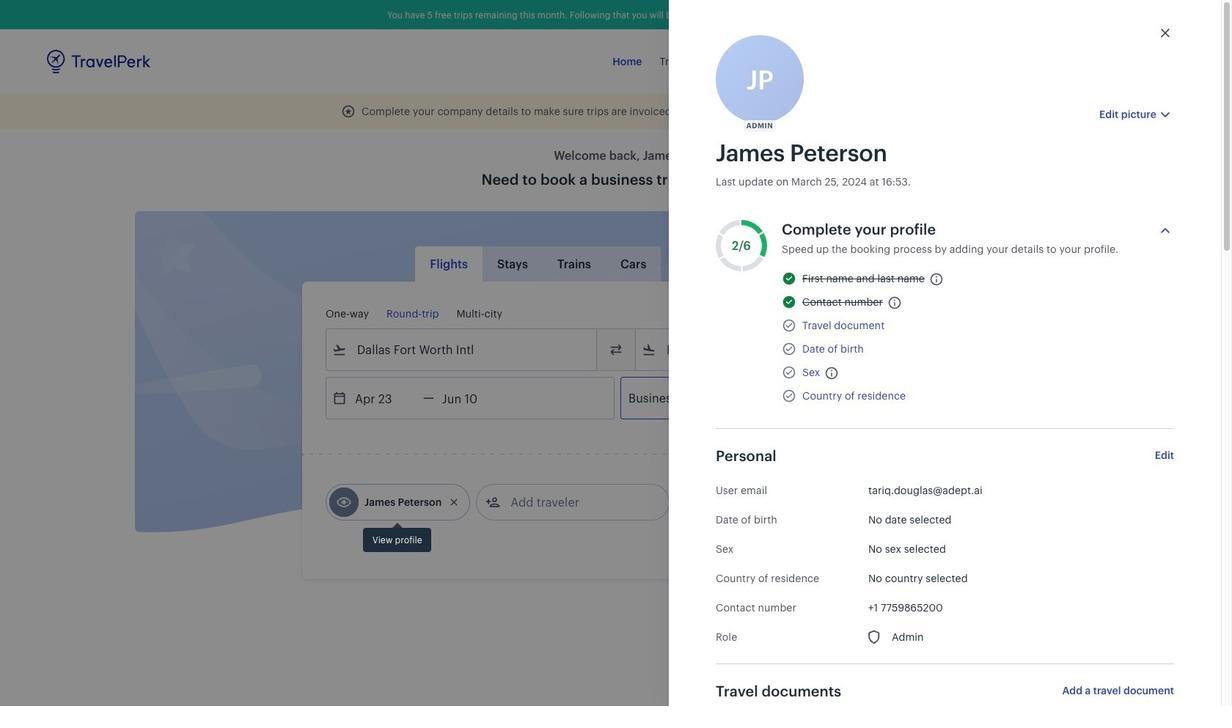 Task type: locate. For each thing, give the bounding box(es) containing it.
tooltip
[[363, 521, 432, 552]]

Return text field
[[434, 378, 511, 419]]

From search field
[[347, 338, 578, 362]]

Add traveler search field
[[501, 491, 653, 514]]



Task type: describe. For each thing, give the bounding box(es) containing it.
To search field
[[657, 338, 887, 362]]

Depart text field
[[347, 378, 423, 419]]



Task type: vqa. For each thing, say whether or not it's contained in the screenshot.
tooltip
yes



